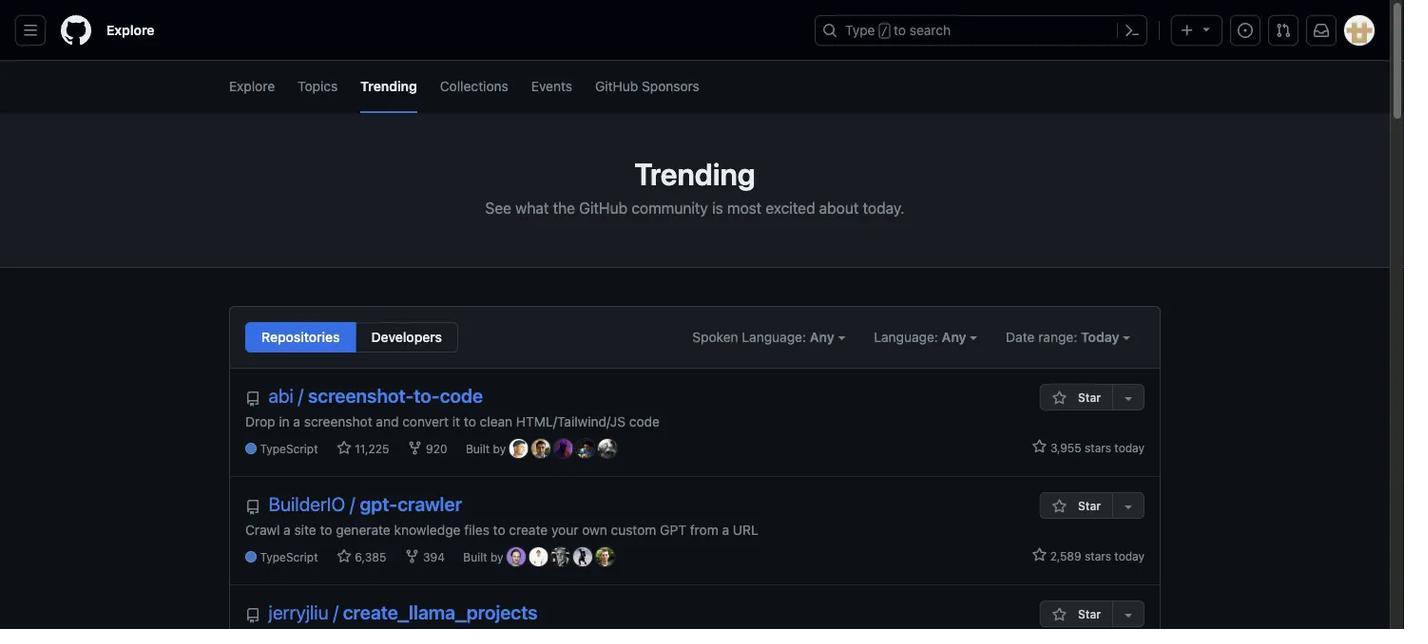 Task type: locate. For each thing, give the bounding box(es) containing it.
star for crawler
[[1078, 499, 1101, 513]]

repo image left 'jerryjliu' on the left bottom of the page
[[245, 609, 261, 624]]

0 vertical spatial explore
[[106, 22, 155, 38]]

trending
[[361, 78, 417, 94], [635, 156, 756, 192]]

explore link left topics link
[[229, 61, 275, 113]]

star image down the 2,589
[[1052, 608, 1068, 623]]

star button up the 2,589
[[1040, 493, 1112, 519]]

star for to-
[[1078, 391, 1101, 404]]

language: any
[[874, 329, 970, 345]]

by left the @abi 'icon'
[[493, 443, 506, 456]]

0 horizontal spatial language:
[[742, 329, 806, 345]]

star image up 3,955 at the bottom right of page
[[1052, 391, 1068, 406]]

what
[[516, 199, 549, 217]]

repo image up crawl
[[245, 500, 261, 515]]

community
[[632, 199, 708, 217]]

0 vertical spatial built by
[[466, 443, 509, 456]]

trending link
[[361, 61, 417, 113]]

developers
[[371, 329, 442, 345]]

2 typescript from the top
[[260, 551, 318, 564]]

2 repo image from the top
[[245, 609, 261, 624]]

1 horizontal spatial explore
[[229, 78, 275, 94]]

0 vertical spatial trending
[[361, 78, 417, 94]]

built by
[[466, 443, 509, 456], [463, 551, 507, 564]]

explore
[[106, 22, 155, 38], [229, 78, 275, 94]]

is
[[712, 199, 723, 217]]

triangle down image
[[1199, 21, 1214, 37]]

star image for jerryjliu / create_llama_projects
[[1052, 608, 1068, 623]]

2 star from the top
[[1078, 499, 1101, 513]]

0 vertical spatial star button
[[1040, 384, 1112, 411]]

today right the 2,589
[[1115, 550, 1145, 563]]

sponsors
[[642, 78, 700, 94]]

repo image for builderio
[[245, 500, 261, 515]]

language:
[[742, 329, 806, 345], [874, 329, 938, 345]]

built by down clean
[[466, 443, 509, 456]]

/
[[881, 25, 888, 38], [298, 385, 303, 407], [350, 493, 355, 515], [333, 601, 338, 624]]

knowledge
[[394, 522, 461, 538]]

@abi image
[[509, 439, 528, 458]]

today down add this repository to a list image
[[1115, 441, 1145, 455]]

star image inside 11,225 link
[[336, 441, 352, 456]]

3,955
[[1051, 441, 1082, 455]]

1 horizontal spatial code
[[629, 414, 660, 429]]

0 vertical spatial stars
[[1085, 441, 1112, 455]]

typescript down site
[[260, 551, 318, 564]]

1 star from the top
[[1078, 391, 1101, 404]]

date range: today
[[1006, 329, 1123, 345]]

star
[[1078, 391, 1101, 404], [1078, 499, 1101, 513], [1078, 608, 1101, 621]]

star image
[[1032, 439, 1047, 455], [336, 441, 352, 456]]

1 vertical spatial star button
[[1040, 493, 1112, 519]]

@kachbit image
[[554, 439, 573, 458]]

url
[[733, 522, 759, 538]]

built by down files
[[463, 551, 507, 564]]

0 horizontal spatial explore link
[[99, 15, 162, 46]]

built for gpt-crawler
[[463, 551, 487, 564]]

trending inside trending see what the github community is most excited about today.
[[635, 156, 756, 192]]

0 horizontal spatial trending
[[361, 78, 417, 94]]

stars right the 2,589
[[1085, 550, 1112, 563]]

1 star button from the top
[[1040, 384, 1112, 411]]

1 vertical spatial trending
[[635, 156, 756, 192]]

2 today from the top
[[1115, 550, 1145, 563]]

screenshot-
[[308, 385, 414, 407]]

from
[[690, 522, 719, 538]]

/ left gpt-
[[350, 493, 355, 515]]

1 vertical spatial add this repository to a list image
[[1121, 608, 1136, 623]]

plus image
[[1180, 23, 1195, 38]]

star up 2,589 stars today
[[1078, 499, 1101, 513]]

1 vertical spatial star
[[1078, 499, 1101, 513]]

abi
[[269, 385, 294, 407]]

about
[[819, 199, 859, 217]]

star image
[[1052, 391, 1068, 406], [1052, 499, 1068, 514], [1032, 548, 1047, 563], [336, 549, 352, 564], [1052, 608, 1068, 623]]

a left url
[[722, 522, 729, 538]]

/ for builderio /
[[350, 493, 355, 515]]

1 horizontal spatial any
[[942, 329, 967, 345]]

command palette image
[[1125, 23, 1140, 38]]

add this repository to a list image
[[1121, 499, 1136, 514], [1121, 608, 1136, 623]]

1 horizontal spatial explore link
[[229, 61, 275, 113]]

github
[[595, 78, 638, 94], [579, 199, 628, 217]]

3 star from the top
[[1078, 608, 1101, 621]]

a right in
[[293, 414, 300, 429]]

any
[[810, 329, 835, 345], [942, 329, 967, 345]]

star button down the 2,589
[[1040, 601, 1112, 628]]

2 star button from the top
[[1040, 493, 1112, 519]]

/ right the type in the right of the page
[[881, 25, 888, 38]]

/ right 'jerryjliu' on the left bottom of the page
[[333, 601, 338, 624]]

github left sponsors
[[595, 78, 638, 94]]

0 horizontal spatial any
[[810, 329, 835, 345]]

0 vertical spatial add this repository to a list image
[[1121, 499, 1136, 514]]

most
[[727, 199, 762, 217]]

to
[[894, 22, 906, 38], [464, 414, 476, 429], [320, 522, 332, 538], [493, 522, 505, 538]]

built down files
[[463, 551, 487, 564]]

star down 2,589 stars today
[[1078, 608, 1101, 621]]

1 horizontal spatial language:
[[874, 329, 938, 345]]

star image down screenshot
[[336, 441, 352, 456]]

1 vertical spatial by
[[491, 551, 504, 564]]

1 add this repository to a list image from the top
[[1121, 499, 1136, 514]]

@ntsd image
[[576, 439, 595, 458]]

code up it
[[440, 385, 483, 407]]

2 vertical spatial star button
[[1040, 601, 1112, 628]]

star image for 11,225
[[336, 441, 352, 456]]

by left @steve8708 image
[[491, 551, 504, 564]]

star left add this repository to a list image
[[1078, 391, 1101, 404]]

trending right the topics
[[361, 78, 417, 94]]

excited
[[766, 199, 815, 217]]

394 link
[[405, 549, 445, 566]]

star image for builderio / gpt-crawler
[[1052, 499, 1068, 514]]

1 today from the top
[[1115, 441, 1145, 455]]

2 add this repository to a list image from the top
[[1121, 608, 1136, 623]]

@eltociear image
[[598, 439, 617, 458]]

0 vertical spatial typescript
[[260, 443, 318, 456]]

0 vertical spatial code
[[440, 385, 483, 407]]

built
[[466, 443, 490, 456], [463, 551, 487, 564]]

1 horizontal spatial star image
[[1032, 439, 1047, 455]]

1 language: from the left
[[742, 329, 806, 345]]

explore right homepage 'icon'
[[106, 22, 155, 38]]

notifications image
[[1314, 23, 1329, 38]]

star image up the 2,589
[[1052, 499, 1068, 514]]

1 vertical spatial typescript
[[260, 551, 318, 564]]

1 vertical spatial stars
[[1085, 550, 1112, 563]]

builderio
[[269, 493, 345, 515]]

by for abi / screenshot-to-code
[[493, 443, 506, 456]]

1 vertical spatial repo image
[[245, 609, 261, 624]]

0 vertical spatial today
[[1115, 441, 1145, 455]]

0 vertical spatial by
[[493, 443, 506, 456]]

add this repository to a list image up 2,589 stars today
[[1121, 499, 1136, 514]]

0 vertical spatial github
[[595, 78, 638, 94]]

your
[[551, 522, 579, 538]]

code
[[440, 385, 483, 407], [629, 414, 660, 429]]

in
[[279, 414, 290, 429]]

generate
[[336, 522, 391, 538]]

@justindhillon image
[[531, 439, 550, 458]]

files
[[464, 522, 490, 538]]

0 horizontal spatial star image
[[336, 441, 352, 456]]

search
[[910, 22, 951, 38]]

today for builderio / gpt-crawler
[[1115, 550, 1145, 563]]

explore left the topics
[[229, 78, 275, 94]]

1 repo image from the top
[[245, 500, 261, 515]]

to-
[[414, 385, 440, 407]]

1 vertical spatial github
[[579, 199, 628, 217]]

gpt
[[660, 522, 686, 538]]

fork image
[[408, 441, 423, 456]]

/ right abi
[[298, 385, 303, 407]]

github right the
[[579, 199, 628, 217]]

and
[[376, 414, 399, 429]]

stars
[[1085, 441, 1112, 455], [1085, 550, 1112, 563]]

a
[[293, 414, 300, 429], [283, 522, 291, 538], [722, 522, 729, 538]]

1 stars from the top
[[1085, 441, 1112, 455]]

a left site
[[283, 522, 291, 538]]

2 vertical spatial star
[[1078, 608, 1101, 621]]

typescript down in
[[260, 443, 318, 456]]

/ for jerryjliu /
[[333, 601, 338, 624]]

2 stars from the top
[[1085, 550, 1112, 563]]

star image for 3,955 stars today
[[1032, 439, 1047, 455]]

/ inside type / to search
[[881, 25, 888, 38]]

1 vertical spatial built by
[[463, 551, 507, 564]]

1 vertical spatial explore
[[229, 78, 275, 94]]

star button
[[1040, 384, 1112, 411], [1040, 493, 1112, 519], [1040, 601, 1112, 628]]

0 vertical spatial star
[[1078, 391, 1101, 404]]

convert
[[402, 414, 449, 429]]

trending for trending
[[361, 78, 417, 94]]

today
[[1115, 441, 1145, 455], [1115, 550, 1145, 563]]

1 vertical spatial today
[[1115, 550, 1145, 563]]

trending up is
[[635, 156, 756, 192]]

add this repository to a list image down 2,589 stars today
[[1121, 608, 1136, 623]]

builderio / gpt-crawler
[[269, 493, 462, 515]]

star image left 3,955 at the bottom right of page
[[1032, 439, 1047, 455]]

code right html/tailwind/js
[[629, 414, 660, 429]]

1 any from the left
[[810, 329, 835, 345]]

built down clean
[[466, 443, 490, 456]]

issue opened image
[[1238, 23, 1253, 38]]

0 vertical spatial repo image
[[245, 500, 261, 515]]

0 horizontal spatial a
[[283, 522, 291, 538]]

trending for trending see what the github community is most excited about today.
[[635, 156, 756, 192]]

explore link right homepage 'icon'
[[99, 15, 162, 46]]

repo image
[[245, 500, 261, 515], [245, 609, 261, 624]]

stars right 3,955 at the bottom right of page
[[1085, 441, 1112, 455]]

today for abi / screenshot-to-code
[[1115, 441, 1145, 455]]

11,225 link
[[336, 441, 389, 458]]

1 vertical spatial built
[[463, 551, 487, 564]]

topics link
[[298, 61, 338, 113]]

1 typescript from the top
[[260, 443, 318, 456]]

explore link
[[99, 15, 162, 46], [229, 61, 275, 113]]

star image for abi / screenshot-to-code
[[1052, 391, 1068, 406]]

by
[[493, 443, 506, 456], [491, 551, 504, 564]]

920
[[423, 443, 447, 456]]

1 horizontal spatial trending
[[635, 156, 756, 192]]

0 vertical spatial built
[[466, 443, 490, 456]]

star button up 3,955 at the bottom right of page
[[1040, 384, 1112, 411]]

typescript
[[260, 443, 318, 456], [260, 551, 318, 564]]

star image down generate
[[336, 549, 352, 564]]

394
[[420, 551, 445, 564]]



Task type: vqa. For each thing, say whether or not it's contained in the screenshot.
TABLE icon
no



Task type: describe. For each thing, give the bounding box(es) containing it.
github sponsors
[[595, 78, 700, 94]]

repositories link
[[245, 322, 356, 353]]

3,955 stars today
[[1047, 441, 1145, 455]]

topics
[[298, 78, 338, 94]]

built by for builderio / gpt-crawler
[[463, 551, 507, 564]]

screenshot
[[304, 414, 372, 429]]

/ for /
[[881, 25, 888, 38]]

custom
[[611, 522, 656, 538]]

@steve8708 image
[[507, 548, 526, 567]]

spoken
[[693, 329, 738, 345]]

today
[[1081, 329, 1120, 345]]

star button for to-
[[1040, 384, 1112, 411]]

11,225
[[352, 443, 389, 456]]

crawl a site to generate knowledge files to create your own custom gpt from a url
[[245, 522, 759, 538]]

to right files
[[493, 522, 505, 538]]

typescript for abi
[[260, 443, 318, 456]]

920 link
[[408, 441, 447, 458]]

crawl
[[245, 522, 280, 538]]

jerryjliu
[[269, 601, 329, 624]]

0 horizontal spatial explore
[[106, 22, 155, 38]]

built by for abi / screenshot-to-code
[[466, 443, 509, 456]]

@highergroundstudio image
[[573, 548, 592, 567]]

add this repository to a list image
[[1121, 391, 1136, 406]]

github sponsors link
[[595, 61, 700, 113]]

@iperzic image
[[551, 548, 570, 567]]

to right it
[[464, 414, 476, 429]]

/ for abi /
[[298, 385, 303, 407]]

abi / screenshot-to-code
[[269, 385, 483, 407]]

events link
[[531, 61, 572, 113]]

type / to search
[[845, 22, 951, 38]]

drop in a screenshot and convert it to clean html/tailwind/js code
[[245, 414, 660, 429]]

repo image
[[245, 392, 261, 407]]

1 horizontal spatial a
[[293, 414, 300, 429]]

gpt-
[[360, 493, 398, 515]]

html/tailwind/js
[[516, 414, 626, 429]]

1 vertical spatial explore link
[[229, 61, 275, 113]]

developers link
[[355, 322, 458, 353]]

the
[[553, 199, 575, 217]]

type
[[845, 22, 875, 38]]

@samfromaway image
[[596, 548, 615, 567]]

clean
[[480, 414, 513, 429]]

homepage image
[[61, 15, 91, 46]]

create_llama_projects
[[343, 601, 538, 624]]

0 horizontal spatial code
[[440, 385, 483, 407]]

site
[[294, 522, 316, 538]]

2,589 stars today
[[1047, 550, 1145, 563]]

git pull request image
[[1276, 23, 1291, 38]]

date
[[1006, 329, 1035, 345]]

github inside "link"
[[595, 78, 638, 94]]

collections link
[[440, 61, 509, 113]]

jerryjliu / create_llama_projects
[[269, 601, 538, 624]]

range:
[[1039, 329, 1078, 345]]

1 vertical spatial code
[[629, 414, 660, 429]]

drop
[[245, 414, 275, 429]]

built for screenshot-to-code
[[466, 443, 490, 456]]

spoken language: any
[[693, 329, 838, 345]]

star image inside '6,385' link
[[336, 549, 352, 564]]

own
[[582, 522, 607, 538]]

0 vertical spatial explore link
[[99, 15, 162, 46]]

3 star button from the top
[[1040, 601, 1112, 628]]

see
[[485, 199, 512, 217]]

it
[[452, 414, 460, 429]]

collections
[[440, 78, 509, 94]]

6,385 link
[[336, 549, 386, 566]]

repo image for jerryjliu
[[245, 609, 261, 624]]

fork image
[[405, 549, 420, 564]]

events
[[531, 78, 572, 94]]

crawler
[[398, 493, 462, 515]]

2 any from the left
[[942, 329, 967, 345]]

github inside trending see what the github community is most excited about today.
[[579, 199, 628, 217]]

create
[[509, 522, 548, 538]]

6,385
[[352, 551, 386, 564]]

repositories
[[261, 329, 340, 345]]

add this repository to a list image for jerryjliu / create_llama_projects
[[1121, 608, 1136, 623]]

2,589
[[1050, 550, 1082, 563]]

to right site
[[320, 522, 332, 538]]

stars for screenshot-to-code
[[1085, 441, 1112, 455]]

@pipech image
[[529, 548, 548, 567]]

star button for crawler
[[1040, 493, 1112, 519]]

typescript for builderio
[[260, 551, 318, 564]]

trending see what the github community is most excited about today.
[[485, 156, 905, 217]]

trending element
[[245, 322, 458, 353]]

2 language: from the left
[[874, 329, 938, 345]]

2 horizontal spatial a
[[722, 522, 729, 538]]

to left search
[[894, 22, 906, 38]]

star image left the 2,589
[[1032, 548, 1047, 563]]

stars for gpt-crawler
[[1085, 550, 1112, 563]]

today.
[[863, 199, 905, 217]]

by for builderio / gpt-crawler
[[491, 551, 504, 564]]

add this repository to a list image for builderio / gpt-crawler
[[1121, 499, 1136, 514]]



